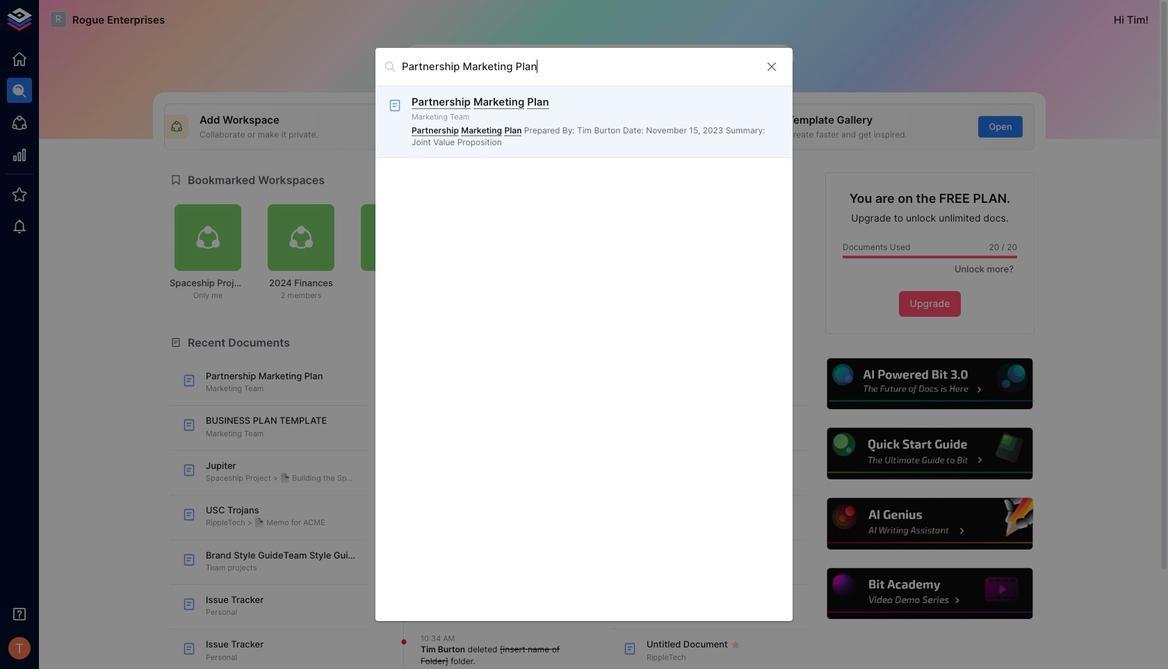 Task type: describe. For each thing, give the bounding box(es) containing it.
Search documents, folders and workspaces... text field
[[402, 56, 754, 77]]

2 help image from the top
[[825, 427, 1035, 482]]

4 help image from the top
[[825, 567, 1035, 622]]



Task type: locate. For each thing, give the bounding box(es) containing it.
3 help image from the top
[[825, 497, 1035, 552]]

1 help image from the top
[[825, 356, 1035, 412]]

dialog
[[375, 48, 793, 622]]

help image
[[825, 356, 1035, 412], [825, 427, 1035, 482], [825, 497, 1035, 552], [825, 567, 1035, 622]]



Task type: vqa. For each thing, say whether or not it's contained in the screenshot.
Tooltip
no



